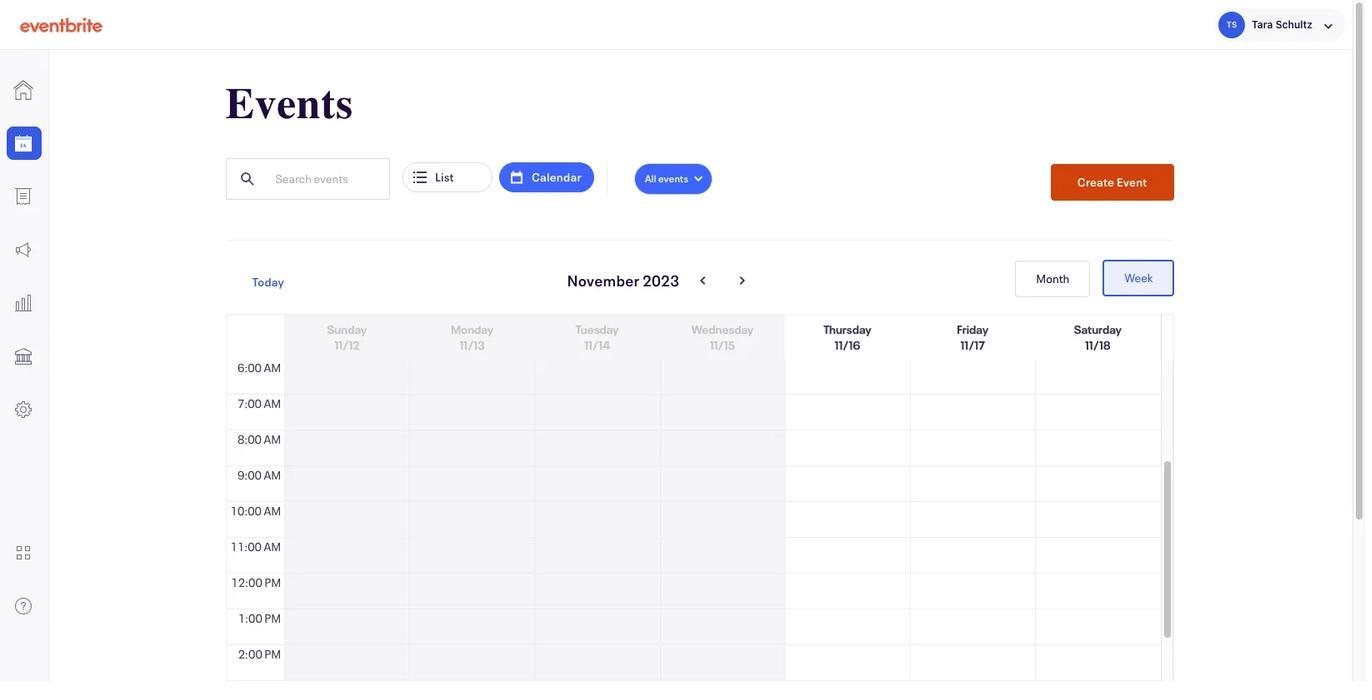 Task type: vqa. For each thing, say whether or not it's contained in the screenshot.


Task type: describe. For each thing, give the bounding box(es) containing it.
list
[[435, 169, 454, 185]]

create
[[1078, 174, 1115, 190]]

display active image
[[13, 133, 33, 153]]

11/14
[[585, 338, 610, 353]]

today button
[[225, 264, 311, 301]]

tara schultz
[[1252, 18, 1313, 30]]

am for 8:00 am
[[264, 432, 281, 448]]

11/12
[[335, 338, 360, 353]]

Reporting text field
[[0, 287, 48, 320]]

sunday
[[327, 322, 367, 338]]

11/17
[[961, 338, 985, 353]]

november 2023
[[567, 271, 680, 291]]

Apps text field
[[0, 537, 48, 570]]

display default image for reporting text field
[[13, 293, 33, 313]]

2:00 pm
[[238, 647, 281, 663]]

monday 11/13
[[451, 322, 494, 353]]

events
[[225, 79, 353, 129]]

11/15
[[710, 338, 735, 353]]

11:00
[[230, 539, 262, 555]]

1:00
[[238, 611, 262, 627]]

12:00 pm
[[231, 575, 281, 591]]

eventbrite image
[[20, 16, 103, 33]]

1:00 pm
[[238, 611, 281, 627]]

am for 6:00 am
[[264, 360, 281, 376]]

november
[[567, 271, 640, 291]]

list button
[[403, 163, 493, 193]]

saturday
[[1074, 322, 1122, 338]]

11/18
[[1085, 338, 1111, 353]]

10:00
[[230, 503, 262, 519]]

Org Settings text field
[[0, 393, 48, 427]]

thursday
[[824, 322, 872, 338]]

pm for 1:00 pm
[[265, 611, 281, 627]]

display default image for home text field
[[13, 80, 33, 100]]

all
[[645, 172, 657, 185]]

2:00
[[238, 647, 262, 663]]

event
[[1117, 174, 1147, 190]]

tuesday 11/14
[[576, 322, 619, 353]]

wednesday
[[691, 322, 754, 338]]

display default image for orders text field
[[13, 187, 33, 207]]

tuesday
[[576, 322, 619, 338]]

today
[[252, 274, 284, 290]]

am for 10:00 am
[[264, 503, 281, 519]]

schultz
[[1276, 18, 1313, 30]]

display default image for finance text box
[[13, 347, 33, 367]]

friday
[[957, 322, 989, 338]]

pm for 12:00 pm
[[265, 575, 281, 591]]

all events
[[645, 172, 689, 185]]

12:00
[[231, 575, 262, 591]]

Orders text field
[[0, 180, 48, 213]]

am for 11:00 am
[[264, 539, 281, 555]]

2023
[[643, 271, 680, 291]]



Task type: locate. For each thing, give the bounding box(es) containing it.
1 am from the top
[[264, 360, 281, 376]]

11/13
[[460, 338, 485, 353]]

option group
[[1016, 260, 1175, 298]]

3 display default image from the top
[[13, 347, 33, 367]]

2 am from the top
[[264, 396, 281, 412]]

6 display default image from the top
[[13, 597, 33, 617]]

6:00
[[237, 360, 262, 376]]

display default image inside reporting text field
[[13, 293, 33, 313]]

am for 9:00 am
[[264, 468, 281, 483]]

pm for 2:00 pm
[[265, 647, 281, 663]]

week
[[1125, 270, 1153, 286]]

4 display default image from the top
[[13, 400, 33, 420]]

tara schultz menu bar
[[1195, 0, 1353, 50]]

display default image inside the 'marketing' 'text field'
[[13, 240, 33, 260]]

8:00 am
[[237, 432, 281, 448]]

8:00
[[237, 432, 262, 448]]

2 display default image from the top
[[13, 293, 33, 313]]

5 am from the top
[[264, 503, 281, 519]]

events
[[658, 172, 689, 185]]

display default image down reporting text field
[[13, 347, 33, 367]]

month
[[1036, 271, 1070, 287]]

option group containing week
[[1016, 260, 1175, 298]]

display default image up reporting text field
[[13, 240, 33, 260]]

10:00 am
[[230, 503, 281, 519]]

wednesday 11/15
[[691, 322, 754, 353]]

display default image for org settings text field
[[13, 400, 33, 420]]

display default image up display active image
[[13, 80, 33, 100]]

pm right the 1:00
[[265, 611, 281, 627]]

am right 6:00
[[264, 360, 281, 376]]

7:00 am
[[237, 396, 281, 412]]

display default image for apps text field
[[13, 543, 33, 563]]

all events menu bar
[[634, 163, 713, 202]]

1 display default image from the top
[[13, 80, 33, 100]]

11:00 am
[[230, 539, 281, 555]]

am right 11:00
[[264, 539, 281, 555]]

pm right 12:00
[[265, 575, 281, 591]]

6 am from the top
[[264, 539, 281, 555]]

Home text field
[[0, 73, 48, 107]]

am right 10:00
[[264, 503, 281, 519]]

create event link
[[1051, 164, 1174, 201]]

3 am from the top
[[264, 432, 281, 448]]

saturday 11/18
[[1074, 322, 1122, 353]]

2 pm from the top
[[265, 611, 281, 627]]

display default image down apps text field
[[13, 597, 33, 617]]

9:00 am
[[237, 468, 281, 483]]

2 vertical spatial pm
[[265, 647, 281, 663]]

tara
[[1252, 18, 1273, 30]]

Search events text field
[[264, 160, 389, 198]]

display default image up finance text box
[[13, 293, 33, 313]]

display default image inside orders text field
[[13, 187, 33, 207]]

Finance text field
[[0, 340, 48, 373]]

Help Center text field
[[0, 590, 48, 623]]

5 display default image from the top
[[13, 543, 33, 563]]

3 pm from the top
[[265, 647, 281, 663]]

display default image inside org settings text field
[[13, 400, 33, 420]]

friday 11/17
[[957, 322, 989, 353]]

6:00 am
[[237, 360, 281, 376]]

display default image inside apps text field
[[13, 543, 33, 563]]

2 display default image from the top
[[13, 187, 33, 207]]

thursday 11/16
[[824, 322, 872, 353]]

0 vertical spatial display default image
[[13, 80, 33, 100]]

am
[[264, 360, 281, 376], [264, 396, 281, 412], [264, 432, 281, 448], [264, 468, 281, 483], [264, 503, 281, 519], [264, 539, 281, 555]]

am for 7:00 am
[[264, 396, 281, 412]]

Marketing text field
[[0, 233, 48, 267]]

display default image down display active image
[[13, 187, 33, 207]]

11/16
[[835, 338, 861, 353]]

pm
[[265, 575, 281, 591], [265, 611, 281, 627], [265, 647, 281, 663]]

sunday 11/12
[[327, 322, 367, 353]]

display default image
[[13, 80, 33, 100], [13, 187, 33, 207]]

1 pm from the top
[[265, 575, 281, 591]]

7:00
[[237, 396, 262, 412]]

display default image up help center text box
[[13, 543, 33, 563]]

all events link
[[634, 163, 713, 195]]

display default image
[[13, 240, 33, 260], [13, 293, 33, 313], [13, 347, 33, 367], [13, 400, 33, 420], [13, 543, 33, 563], [13, 597, 33, 617]]

display default image inside finance text box
[[13, 347, 33, 367]]

1 display default image from the top
[[13, 240, 33, 260]]

display default image for help center text box
[[13, 597, 33, 617]]

am right the 9:00
[[264, 468, 281, 483]]

1 vertical spatial display default image
[[13, 187, 33, 207]]

monday
[[451, 322, 494, 338]]

pm right 2:00
[[265, 647, 281, 663]]

1 vertical spatial pm
[[265, 611, 281, 627]]

display default image inside help center text box
[[13, 597, 33, 617]]

am right 8:00 on the bottom of the page
[[264, 432, 281, 448]]

display default image inside home text field
[[13, 80, 33, 100]]

create event
[[1078, 174, 1147, 190]]

9:00
[[237, 468, 262, 483]]

0 vertical spatial pm
[[265, 575, 281, 591]]

Events text field
[[0, 127, 48, 160]]

4 am from the top
[[264, 468, 281, 483]]

display default image for the 'marketing' 'text field'
[[13, 240, 33, 260]]

display default image down finance text box
[[13, 400, 33, 420]]

am right 7:00
[[264, 396, 281, 412]]



